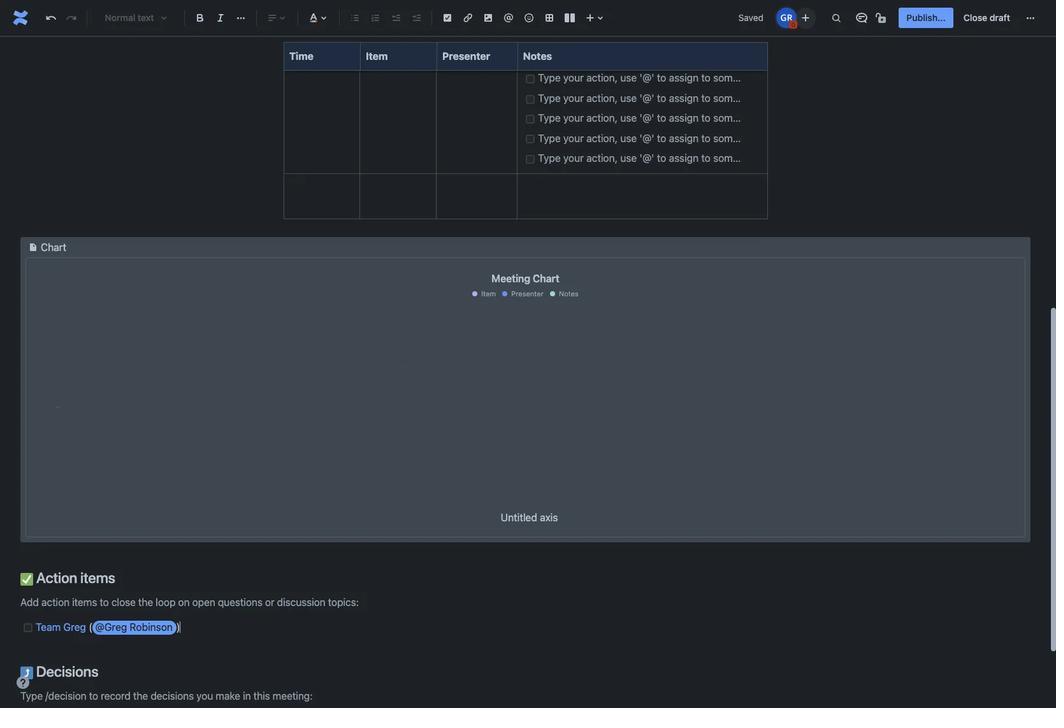 Task type: vqa. For each thing, say whether or not it's contained in the screenshot.
Create a page Icon on the left
no



Task type: locate. For each thing, give the bounding box(es) containing it.
decisions
[[33, 663, 98, 680]]

:white_check_mark: image
[[20, 573, 33, 586]]

1 horizontal spatial item
[[482, 290, 496, 298]]

saved
[[739, 12, 764, 23]]

indent tab image
[[409, 10, 424, 26]]

action
[[36, 569, 77, 586]]

@greg
[[95, 622, 127, 633]]

publish... button
[[899, 8, 954, 28]]

bullet list ⌘⇧8 image
[[348, 10, 363, 26]]

item
[[366, 50, 388, 62], [482, 290, 496, 298]]

0 horizontal spatial presenter
[[442, 50, 490, 62]]

redo ⌘⇧z image
[[64, 10, 79, 26]]

publish...
[[907, 12, 946, 23]]

chart image
[[26, 240, 41, 255]]

1 horizontal spatial presenter
[[512, 290, 544, 298]]

presenter down meeting chart
[[512, 290, 544, 298]]

1 vertical spatial notes
[[559, 290, 579, 298]]

0 horizontal spatial item
[[366, 50, 388, 62]]

)
[[176, 622, 180, 633]]

notes down emoji image
[[523, 50, 552, 62]]

1 horizontal spatial chart
[[533, 273, 560, 285]]

invite to edit image
[[799, 10, 814, 25]]

chart
[[41, 242, 66, 253], [533, 273, 560, 285]]

time
[[289, 50, 313, 62]]

presenter down link image
[[442, 50, 490, 62]]

outdent ⇧tab image
[[388, 10, 404, 26]]

notes down meeting chart
[[559, 290, 579, 298]]

greg robinson image
[[777, 8, 797, 28]]

item down the 'meeting'
[[482, 290, 496, 298]]

1 horizontal spatial notes
[[559, 290, 579, 298]]

confluence image
[[10, 8, 31, 28], [10, 8, 31, 28]]

1 vertical spatial presenter
[[512, 290, 544, 298]]

0 horizontal spatial notes
[[523, 50, 552, 62]]

items
[[80, 569, 115, 586]]

item down "numbered list ⌘⇧7" image at the top left of page
[[366, 50, 388, 62]]

0 vertical spatial chart
[[41, 242, 66, 253]]

0 vertical spatial notes
[[523, 50, 552, 62]]

bold ⌘b image
[[193, 10, 208, 26]]

presenter
[[442, 50, 490, 62], [512, 290, 544, 298]]

1 vertical spatial chart
[[533, 273, 560, 285]]

no restrictions image
[[875, 10, 890, 26]]

notes
[[523, 50, 552, 62], [559, 290, 579, 298]]

mention image
[[501, 10, 517, 26]]

1 vertical spatial item
[[482, 290, 496, 298]]



Task type: describe. For each thing, give the bounding box(es) containing it.
:white_check_mark: image
[[20, 573, 33, 586]]

meeting chart
[[492, 273, 560, 285]]

action items
[[33, 569, 115, 586]]

close draft button
[[956, 8, 1018, 28]]

team
[[36, 622, 61, 633]]

close
[[964, 12, 988, 23]]

editable content region
[[0, 0, 1052, 706]]

(
[[89, 622, 92, 633]]

:arrow_heading_up: image
[[20, 667, 33, 680]]

italic ⌘i image
[[213, 10, 228, 26]]

more formatting image
[[233, 10, 249, 26]]

table image
[[542, 10, 557, 26]]

greg
[[63, 622, 86, 633]]

link image
[[460, 10, 476, 26]]

robinson
[[130, 622, 173, 633]]

draft
[[990, 12, 1011, 23]]

team greg link
[[36, 622, 86, 633]]

0 vertical spatial item
[[366, 50, 388, 62]]

numbered list ⌘⇧7 image
[[368, 10, 383, 26]]

emoji image
[[522, 10, 537, 26]]

add image, video, or file image
[[481, 10, 496, 26]]

meeting
[[492, 273, 531, 285]]

xychart image
[[26, 301, 1025, 524]]

team greg ( @greg robinson )
[[36, 622, 180, 633]]

action item image
[[440, 10, 455, 26]]

0 horizontal spatial chart
[[41, 242, 66, 253]]

more image
[[1023, 10, 1039, 26]]

comment icon image
[[855, 10, 870, 26]]

close draft
[[964, 12, 1011, 23]]

layouts image
[[562, 10, 578, 26]]

:arrow_heading_up: image
[[20, 667, 33, 680]]

help image
[[15, 675, 31, 691]]

0 vertical spatial presenter
[[442, 50, 490, 62]]

undo ⌘z image
[[43, 10, 59, 26]]

find and replace image
[[829, 10, 845, 26]]



